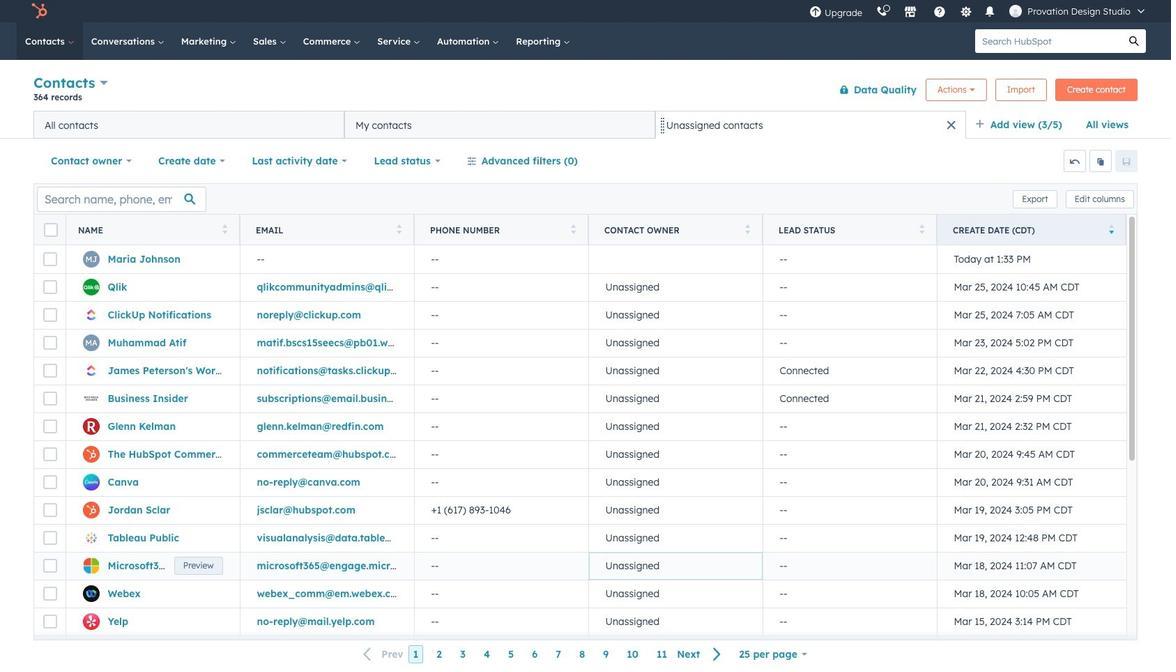 Task type: vqa. For each thing, say whether or not it's contained in the screenshot.
EXISTING
no



Task type: locate. For each thing, give the bounding box(es) containing it.
3 press to sort. element from the left
[[571, 224, 576, 236]]

banner
[[33, 71, 1138, 111]]

menu
[[803, 0, 1155, 22]]

1 horizontal spatial press to sort. image
[[571, 224, 576, 234]]

Search name, phone, email addresses, or company search field
[[37, 187, 206, 212]]

0 horizontal spatial press to sort. image
[[222, 224, 227, 234]]

marketplaces image
[[905, 6, 917, 19]]

press to sort. image for fourth press to sort. element from right
[[396, 224, 402, 234]]

press to sort. image for fifth press to sort. element from left
[[920, 224, 925, 234]]

1 horizontal spatial press to sort. image
[[920, 224, 925, 234]]

press to sort. image
[[222, 224, 227, 234], [571, 224, 576, 234], [745, 224, 750, 234]]

press to sort. image
[[396, 224, 402, 234], [920, 224, 925, 234]]

2 press to sort. image from the left
[[571, 224, 576, 234]]

2 horizontal spatial press to sort. image
[[745, 224, 750, 234]]

3 press to sort. image from the left
[[745, 224, 750, 234]]

press to sort. element
[[222, 224, 227, 236], [396, 224, 402, 236], [571, 224, 576, 236], [745, 224, 750, 236], [920, 224, 925, 236]]

1 press to sort. element from the left
[[222, 224, 227, 236]]

press to sort. image for 3rd press to sort. element from right
[[571, 224, 576, 234]]

press to sort. image for fifth press to sort. element from the right
[[222, 224, 227, 234]]

1 press to sort. image from the left
[[396, 224, 402, 234]]

2 press to sort. image from the left
[[920, 224, 925, 234]]

1 press to sort. image from the left
[[222, 224, 227, 234]]

5 press to sort. element from the left
[[920, 224, 925, 236]]

0 horizontal spatial press to sort. image
[[396, 224, 402, 234]]

james peterson image
[[1010, 5, 1023, 17]]



Task type: describe. For each thing, give the bounding box(es) containing it.
descending sort. press to sort ascending. image
[[1109, 224, 1115, 234]]

Search HubSpot search field
[[976, 29, 1123, 53]]

press to sort. image for fourth press to sort. element from the left
[[745, 224, 750, 234]]

2 press to sort. element from the left
[[396, 224, 402, 236]]

4 press to sort. element from the left
[[745, 224, 750, 236]]

descending sort. press to sort ascending. element
[[1109, 224, 1115, 236]]

pagination navigation
[[355, 646, 730, 664]]



